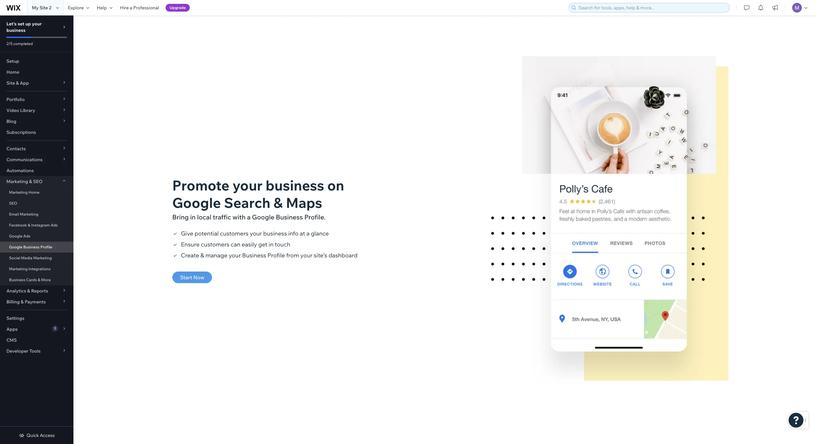 Task type: describe. For each thing, give the bounding box(es) containing it.
my
[[32, 5, 39, 11]]

& for analytics & reports
[[27, 289, 30, 294]]

social media marketing
[[9, 256, 52, 261]]

hire a professional
[[120, 5, 159, 11]]

marketing up integrations
[[33, 256, 52, 261]]

can
[[231, 241, 241, 248]]

manage
[[206, 252, 228, 259]]

marketing for integrations
[[9, 267, 28, 272]]

dashboard
[[329, 252, 358, 259]]

google up social
[[9, 245, 22, 250]]

marketing home link
[[0, 187, 74, 198]]

& for create & manage your business profile from your site's dashboard
[[201, 252, 204, 259]]

google down facebook
[[9, 234, 22, 239]]

automations
[[6, 168, 34, 174]]

business down easily
[[242, 252, 266, 259]]

developer tools button
[[0, 346, 74, 357]]

0 vertical spatial site
[[40, 5, 48, 11]]

hire a professional link
[[116, 0, 163, 15]]

start now
[[180, 275, 205, 281]]

0 horizontal spatial a
[[130, 5, 132, 11]]

video library
[[6, 108, 35, 113]]

site's
[[314, 252, 327, 259]]

business inside google business profile link
[[23, 245, 40, 250]]

0 horizontal spatial seo
[[9, 201, 17, 206]]

profile.
[[305, 213, 326, 221]]

glance
[[311, 230, 329, 237]]

blog
[[6, 119, 16, 124]]

settings
[[6, 316, 24, 322]]

bring
[[172, 213, 189, 221]]

billing
[[6, 299, 20, 305]]

video library button
[[0, 105, 74, 116]]

completed
[[13, 41, 33, 46]]

1 vertical spatial home
[[28, 190, 39, 195]]

2 vertical spatial a
[[307, 230, 310, 237]]

marketing & seo button
[[0, 176, 74, 187]]

seo link
[[0, 198, 74, 209]]

& for site & app
[[16, 80, 19, 86]]

marketing integrations
[[9, 267, 51, 272]]

explore
[[68, 5, 84, 11]]

& for billing & payments
[[21, 299, 24, 305]]

business for give potential customers your business info at a glance
[[263, 230, 287, 237]]

cms link
[[0, 335, 74, 346]]

hire
[[120, 5, 129, 11]]

google up local
[[172, 194, 221, 212]]

marketing for &
[[6, 179, 28, 185]]

2
[[49, 5, 52, 11]]

integrations
[[28, 267, 51, 272]]

analytics
[[6, 289, 26, 294]]

1 vertical spatial customers
[[201, 241, 230, 248]]

portfolio
[[6, 97, 25, 103]]

analytics & reports
[[6, 289, 48, 294]]

marketing integrations link
[[0, 264, 74, 275]]

developer tools
[[6, 349, 41, 355]]

your for up
[[32, 21, 42, 27]]

on
[[328, 177, 344, 194]]

analytics & reports button
[[0, 286, 74, 297]]

at
[[300, 230, 305, 237]]

more
[[41, 278, 51, 283]]

business inside promote your business on google search & maps bring in local traffic with a google business profile.
[[266, 177, 324, 194]]

set
[[18, 21, 24, 27]]

billing & payments button
[[0, 297, 74, 308]]

marketing inside 'link'
[[20, 212, 38, 217]]

reports
[[31, 289, 48, 294]]

email marketing link
[[0, 209, 74, 220]]

email
[[9, 212, 19, 217]]

0 vertical spatial ads
[[51, 223, 58, 228]]

promote your business on google search & maps bring in local traffic with a google business profile.
[[172, 177, 344, 221]]

traffic
[[213, 213, 231, 221]]

google business profile link
[[0, 242, 74, 253]]

2/5
[[6, 41, 13, 46]]

let's
[[6, 21, 17, 27]]

ensure
[[181, 241, 200, 248]]

now
[[193, 275, 205, 281]]

upgrade button
[[166, 4, 190, 12]]

start
[[180, 275, 192, 281]]

communications button
[[0, 154, 74, 165]]

quick access
[[27, 433, 55, 439]]

& for marketing & seo
[[29, 179, 32, 185]]

upgrade
[[170, 5, 186, 10]]

cards
[[26, 278, 37, 283]]

subscriptions link
[[0, 127, 74, 138]]

payments
[[25, 299, 46, 305]]

Search for tools, apps, help & more... field
[[577, 3, 728, 12]]

maps
[[286, 194, 322, 212]]

access
[[40, 433, 55, 439]]

give
[[181, 230, 193, 237]]

home link
[[0, 67, 74, 78]]

get
[[258, 241, 268, 248]]

ensure customers can easily get in touch
[[181, 241, 291, 248]]

google ads
[[9, 234, 30, 239]]

contacts button
[[0, 143, 74, 154]]

easily
[[242, 241, 257, 248]]

instagram
[[31, 223, 50, 228]]



Task type: locate. For each thing, give the bounding box(es) containing it.
from
[[286, 252, 299, 259]]

let's set up your business
[[6, 21, 42, 33]]

a right with
[[247, 213, 251, 221]]

marketing home
[[9, 190, 39, 195]]

1
[[54, 327, 56, 331]]

your for customers
[[250, 230, 262, 237]]

in right get
[[269, 241, 274, 248]]

1 vertical spatial site
[[6, 80, 15, 86]]

contacts
[[6, 146, 26, 152]]

0 vertical spatial a
[[130, 5, 132, 11]]

0 vertical spatial business
[[6, 27, 26, 33]]

portfolio button
[[0, 94, 74, 105]]

home down setup
[[6, 69, 19, 75]]

1 vertical spatial in
[[269, 241, 274, 248]]

1 vertical spatial ads
[[23, 234, 30, 239]]

social media marketing link
[[0, 253, 74, 264]]

& left the reports
[[27, 289, 30, 294]]

facebook
[[9, 223, 27, 228]]

facebook & instagram ads
[[9, 223, 58, 228]]

search
[[224, 194, 271, 212]]

marketing down automations
[[6, 179, 28, 185]]

1 vertical spatial seo
[[9, 201, 17, 206]]

profile
[[40, 245, 52, 250], [268, 252, 285, 259]]

1 vertical spatial profile
[[268, 252, 285, 259]]

blog button
[[0, 116, 74, 127]]

customers up can
[[220, 230, 249, 237]]

seo down automations link
[[33, 179, 43, 185]]

a right hire
[[130, 5, 132, 11]]

business up info
[[276, 213, 303, 221]]

business up analytics
[[9, 278, 25, 283]]

social
[[9, 256, 20, 261]]

0 vertical spatial customers
[[220, 230, 249, 237]]

business inside promote your business on google search & maps bring in local traffic with a google business profile.
[[276, 213, 303, 221]]

touch
[[275, 241, 291, 248]]

1 horizontal spatial in
[[269, 241, 274, 248]]

settings link
[[0, 313, 74, 324]]

facebook & instagram ads link
[[0, 220, 74, 231]]

& inside promote your business on google search & maps bring in local traffic with a google business profile.
[[274, 194, 283, 212]]

your inside let's set up your business
[[32, 21, 42, 27]]

0 vertical spatial home
[[6, 69, 19, 75]]

0 vertical spatial seo
[[33, 179, 43, 185]]

0 horizontal spatial profile
[[40, 245, 52, 250]]

0 horizontal spatial in
[[190, 213, 196, 221]]

google up give potential customers your business info at a glance
[[252, 213, 275, 221]]

create
[[181, 252, 199, 259]]

customers up manage
[[201, 241, 230, 248]]

marketing & seo
[[6, 179, 43, 185]]

my site 2
[[32, 5, 52, 11]]

help button
[[93, 0, 116, 15]]

& left maps
[[274, 194, 283, 212]]

0 horizontal spatial home
[[6, 69, 19, 75]]

google business profile
[[9, 245, 52, 250]]

1 horizontal spatial ads
[[51, 223, 58, 228]]

& inside popup button
[[27, 289, 30, 294]]

site left app
[[6, 80, 15, 86]]

seo inside dropdown button
[[33, 179, 43, 185]]

promote
[[172, 177, 230, 194]]

1 vertical spatial a
[[247, 213, 251, 221]]

business up social media marketing
[[23, 245, 40, 250]]

& right create
[[201, 252, 204, 259]]

business cards & more link
[[0, 275, 74, 286]]

create & manage your business profile from your site's dashboard
[[181, 252, 358, 259]]

your inside promote your business on google search & maps bring in local traffic with a google business profile.
[[233, 177, 263, 194]]

2 vertical spatial business
[[263, 230, 287, 237]]

marketing down social
[[9, 267, 28, 272]]

profile down google ads link
[[40, 245, 52, 250]]

media
[[21, 256, 32, 261]]

cms
[[6, 338, 17, 344]]

in left local
[[190, 213, 196, 221]]

1 horizontal spatial profile
[[268, 252, 285, 259]]

setup
[[6, 58, 19, 64]]

quick access button
[[19, 433, 55, 439]]

2/5 completed
[[6, 41, 33, 46]]

billing & payments
[[6, 299, 46, 305]]

google
[[172, 194, 221, 212], [252, 213, 275, 221], [9, 234, 22, 239], [9, 245, 22, 250]]

& left more
[[38, 278, 40, 283]]

site
[[40, 5, 48, 11], [6, 80, 15, 86]]

business inside let's set up your business
[[6, 27, 26, 33]]

profile inside sidebar element
[[40, 245, 52, 250]]

& up marketing home
[[29, 179, 32, 185]]

library
[[20, 108, 35, 113]]

seo up email in the top left of the page
[[9, 201, 17, 206]]

tools
[[29, 349, 41, 355]]

a right at at left bottom
[[307, 230, 310, 237]]

site & app button
[[0, 78, 74, 89]]

home down marketing & seo dropdown button
[[28, 190, 39, 195]]

marketing for home
[[9, 190, 28, 195]]

google ads link
[[0, 231, 74, 242]]

potential
[[195, 230, 219, 237]]

professional
[[133, 5, 159, 11]]

your
[[32, 21, 42, 27], [233, 177, 263, 194], [250, 230, 262, 237], [229, 252, 241, 259], [301, 252, 313, 259]]

site left 2
[[40, 5, 48, 11]]

a inside promote your business on google search & maps bring in local traffic with a google business profile.
[[247, 213, 251, 221]]

1 horizontal spatial a
[[247, 213, 251, 221]]

quick
[[27, 433, 39, 439]]

seo
[[33, 179, 43, 185], [9, 201, 17, 206]]

your for manage
[[229, 252, 241, 259]]

0 vertical spatial in
[[190, 213, 196, 221]]

1 horizontal spatial site
[[40, 5, 48, 11]]

business for let's set up your business
[[6, 27, 26, 33]]

ads right instagram
[[51, 223, 58, 228]]

marketing inside dropdown button
[[6, 179, 28, 185]]

apps
[[6, 327, 18, 333]]

site inside dropdown button
[[6, 80, 15, 86]]

video
[[6, 108, 19, 113]]

info
[[288, 230, 299, 237]]

1 horizontal spatial home
[[28, 190, 39, 195]]

0 vertical spatial profile
[[40, 245, 52, 250]]

marketing up facebook & instagram ads
[[20, 212, 38, 217]]

& for facebook & instagram ads
[[28, 223, 30, 228]]

up
[[25, 21, 31, 27]]

0 horizontal spatial ads
[[23, 234, 30, 239]]

1 horizontal spatial seo
[[33, 179, 43, 185]]

profile down touch
[[268, 252, 285, 259]]

business
[[6, 27, 26, 33], [266, 177, 324, 194], [263, 230, 287, 237]]

& right facebook
[[28, 223, 30, 228]]

give potential customers your business info at a glance
[[181, 230, 329, 237]]

0 horizontal spatial site
[[6, 80, 15, 86]]

& right billing
[[21, 299, 24, 305]]

setup link
[[0, 56, 74, 67]]

site & app
[[6, 80, 29, 86]]

1 vertical spatial business
[[266, 177, 324, 194]]

email marketing
[[9, 212, 38, 217]]

marketing
[[6, 179, 28, 185], [9, 190, 28, 195], [20, 212, 38, 217], [33, 256, 52, 261], [9, 267, 28, 272]]

communications
[[6, 157, 43, 163]]

app
[[20, 80, 29, 86]]

automations link
[[0, 165, 74, 176]]

ads up google business profile
[[23, 234, 30, 239]]

marketing down marketing & seo
[[9, 190, 28, 195]]

help
[[97, 5, 107, 11]]

with
[[233, 213, 246, 221]]

in inside promote your business on google search & maps bring in local traffic with a google business profile.
[[190, 213, 196, 221]]

business cards & more
[[9, 278, 51, 283]]

sidebar element
[[0, 15, 74, 445]]

business inside business cards & more link
[[9, 278, 25, 283]]

2 horizontal spatial a
[[307, 230, 310, 237]]

& left app
[[16, 80, 19, 86]]

start now button
[[172, 272, 212, 284]]



Task type: vqa. For each thing, say whether or not it's contained in the screenshot.
send
no



